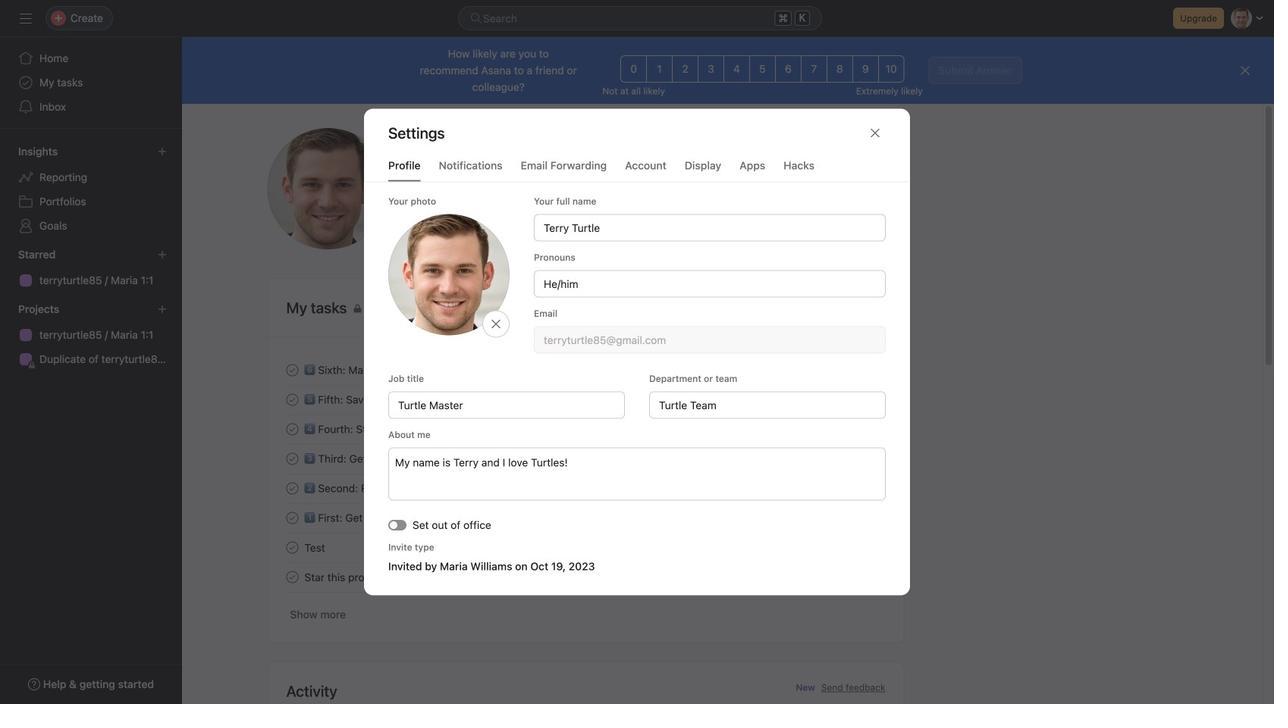 Task type: vqa. For each thing, say whether or not it's contained in the screenshot.
Starred element
yes



Task type: describe. For each thing, give the bounding box(es) containing it.
4 mark complete checkbox from the top
[[283, 509, 302, 528]]

insights element
[[0, 138, 182, 241]]

projects element
[[0, 296, 182, 375]]

starred element
[[0, 241, 182, 296]]

2 mark complete checkbox from the top
[[283, 450, 302, 468]]

1 mark complete checkbox from the top
[[283, 391, 302, 409]]

settings tab list
[[364, 157, 910, 182]]

mark complete image for 5th list item from the bottom
[[283, 361, 302, 380]]

mark complete image for 5th list item from the top
[[283, 480, 302, 498]]

hide sidebar image
[[20, 12, 32, 24]]

I usually work from 9am-5pm PST. Feel free to assign me a task with a due date anytime. Also, I love dogs! text field
[[388, 448, 886, 501]]

3 list item from the top
[[268, 415, 904, 445]]



Task type: locate. For each thing, give the bounding box(es) containing it.
mark complete image
[[283, 361, 302, 380], [283, 421, 302, 439], [283, 450, 302, 468], [283, 480, 302, 498], [283, 539, 302, 557], [283, 569, 302, 587]]

Third-person pronouns (e.g. she/her/hers) text field
[[534, 270, 886, 298]]

4 mark complete checkbox from the top
[[283, 569, 302, 587]]

2 mark complete image from the top
[[283, 509, 302, 528]]

1 mark complete checkbox from the top
[[283, 361, 302, 380]]

3 mark complete image from the top
[[283, 450, 302, 468]]

mark complete checkbox for 5th list item from the bottom
[[283, 361, 302, 380]]

None text field
[[534, 327, 886, 354], [649, 392, 886, 419], [534, 327, 886, 354], [649, 392, 886, 419]]

None radio
[[621, 55, 647, 83], [646, 55, 673, 83], [698, 55, 724, 83], [724, 55, 750, 83], [801, 55, 828, 83], [878, 55, 905, 83], [621, 55, 647, 83], [646, 55, 673, 83], [698, 55, 724, 83], [724, 55, 750, 83], [801, 55, 828, 83], [878, 55, 905, 83]]

mark complete checkbox for 3rd list item
[[283, 421, 302, 439]]

1 list item from the top
[[268, 356, 904, 385]]

mark complete image
[[283, 391, 302, 409], [283, 509, 302, 528]]

mark complete image for 3rd list item
[[283, 421, 302, 439]]

3 mark complete checkbox from the top
[[283, 539, 302, 557]]

2 mark complete checkbox from the top
[[283, 421, 302, 439]]

1 mark complete image from the top
[[283, 391, 302, 409]]

None radio
[[672, 55, 699, 83], [749, 55, 776, 83], [775, 55, 802, 83], [827, 55, 853, 83], [853, 55, 879, 83], [672, 55, 699, 83], [749, 55, 776, 83], [775, 55, 802, 83], [827, 55, 853, 83], [853, 55, 879, 83]]

None text field
[[534, 214, 886, 242], [388, 392, 625, 419], [534, 214, 886, 242], [388, 392, 625, 419]]

switch
[[388, 520, 407, 531]]

Mark complete checkbox
[[283, 391, 302, 409], [283, 450, 302, 468], [283, 539, 302, 557], [283, 569, 302, 587]]

option group
[[621, 55, 905, 83]]

5 list item from the top
[[268, 474, 904, 504]]

dialog
[[364, 109, 910, 596]]

Mark complete checkbox
[[283, 361, 302, 380], [283, 421, 302, 439], [283, 480, 302, 498], [283, 509, 302, 528]]

2 mark complete image from the top
[[283, 421, 302, 439]]

1 vertical spatial mark complete image
[[283, 509, 302, 528]]

global element
[[0, 37, 182, 128]]

list item
[[268, 356, 904, 385], [268, 385, 904, 415], [268, 415, 904, 445], [268, 445, 904, 474], [268, 474, 904, 504]]

dismiss image
[[1240, 64, 1252, 77]]

remove photo image
[[490, 318, 502, 330]]

4 mark complete image from the top
[[283, 480, 302, 498]]

6 mark complete image from the top
[[283, 569, 302, 587]]

3 mark complete checkbox from the top
[[283, 480, 302, 498]]

mark complete image for second list item from the bottom
[[283, 450, 302, 468]]

upload new photo image
[[267, 128, 389, 250], [388, 214, 510, 336]]

0 vertical spatial mark complete image
[[283, 391, 302, 409]]

2 list item from the top
[[268, 385, 904, 415]]

close this dialog image
[[869, 127, 881, 139]]

mark complete checkbox for 5th list item from the top
[[283, 480, 302, 498]]

5 mark complete image from the top
[[283, 539, 302, 557]]

1 mark complete image from the top
[[283, 361, 302, 380]]

4 list item from the top
[[268, 445, 904, 474]]



